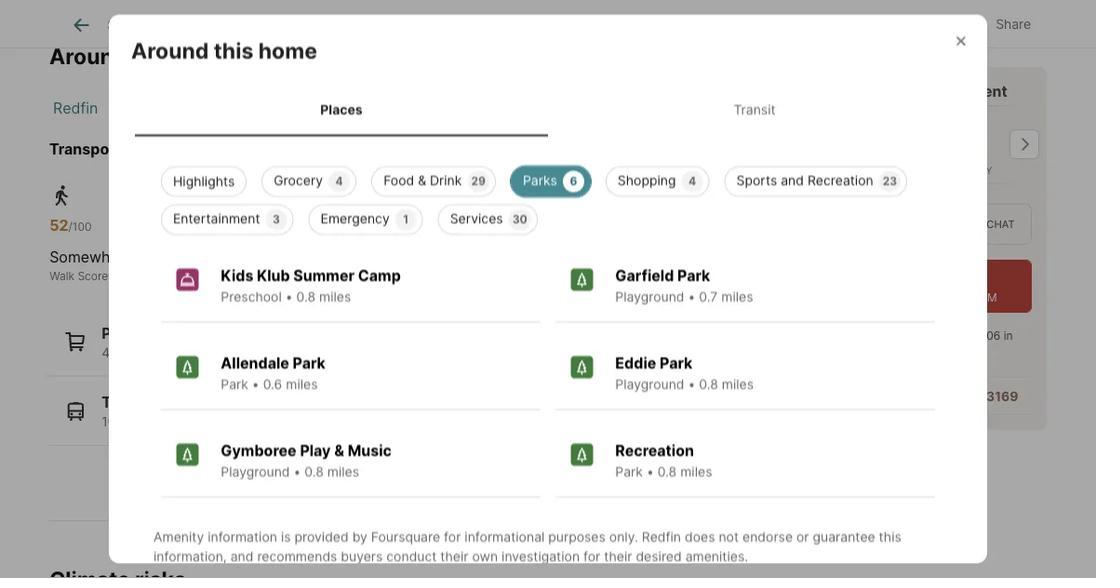 Task type: vqa. For each thing, say whether or not it's contained in the screenshot.
Real Estate Agents ▾
no



Task type: locate. For each thing, give the bounding box(es) containing it.
3
[[790, 125, 812, 165], [273, 212, 280, 226]]

food
[[384, 172, 415, 188]]

91106
[[970, 329, 1001, 343]]

1 score from the left
[[78, 270, 108, 283]]

1 horizontal spatial /100
[[247, 220, 270, 233]]

31 left '1'
[[359, 216, 376, 234]]

0 horizontal spatial redfin
[[53, 99, 98, 117]]

1 horizontal spatial redfin
[[642, 529, 682, 545]]

redfin up the transportation at the left top
[[53, 99, 98, 117]]

miles inside recreation park • 0.8 miles
[[681, 464, 713, 480]]

tab list inside around this home dialog
[[131, 82, 966, 136]]

6 inside places 4 groceries, 26 restaurants, 6 parks
[[275, 345, 284, 360]]

1 vertical spatial for
[[584, 548, 601, 564]]

1 ® from the left
[[108, 270, 115, 283]]

park right "eddie"
[[660, 354, 693, 372]]

/100 inside 52 /100
[[68, 220, 92, 233]]

®
[[108, 270, 115, 283], [300, 270, 307, 283]]

0 horizontal spatial 30
[[513, 212, 528, 226]]

list box containing grocery
[[146, 158, 951, 235]]

0.8 up the desired
[[658, 464, 677, 480]]

0.8 inside gymboree play & music playground • 0.8 miles
[[305, 464, 324, 480]]

1 horizontal spatial transit
[[230, 270, 266, 283]]

transit inside tab
[[734, 101, 776, 117]]

park for recreation
[[616, 464, 643, 480]]

0 horizontal spatial places
[[102, 324, 150, 342]]

places up "groceries,"
[[102, 324, 150, 342]]

tab list containing places
[[131, 82, 966, 136]]

park up 0.7
[[678, 266, 711, 284]]

30 right last
[[856, 346, 870, 360]]

transportation
[[49, 140, 158, 158]]

tour inside list box
[[901, 218, 930, 230]]

los angeles county
[[224, 99, 365, 117]]

and right sports at top right
[[781, 172, 804, 188]]

• left 0.7
[[689, 289, 696, 304]]

near
[[162, 140, 195, 158]]

1 horizontal spatial around
[[131, 37, 209, 63]]

1 vertical spatial places
[[102, 324, 150, 342]]

share button
[[955, 4, 1047, 42]]

& right play
[[334, 441, 344, 460]]

& for food
[[418, 172, 427, 188]]

tab list
[[49, 0, 667, 47], [131, 82, 966, 136]]

/100 up somewhat
[[68, 220, 92, 233]]

/100 for transit score
[[247, 220, 270, 233]]

places right angeles
[[321, 101, 363, 117]]

1 vertical spatial playground
[[616, 376, 685, 392]]

0 vertical spatial tour
[[771, 82, 804, 100]]

1 horizontal spatial and
[[781, 172, 804, 188]]

1 vertical spatial tour
[[901, 218, 930, 230]]

their down only. in the right bottom of the page
[[605, 548, 633, 564]]

0 horizontal spatial 6
[[275, 345, 284, 360]]

0.8 inside kids klub summer camp preschool • 0.8 miles
[[297, 289, 316, 304]]

score
[[78, 270, 108, 283], [269, 270, 300, 283], [384, 270, 414, 283]]

684-
[[955, 388, 987, 404]]

this down "overview"
[[214, 37, 254, 63]]

2 horizontal spatial transit
[[734, 101, 776, 117]]

park up "transit 10, 177, 179, 20, 20cc, 20cw, 258, 260, 267, 51, 52, 660, 662"
[[293, 354, 326, 372]]

0 vertical spatial 3
[[790, 125, 812, 165]]

0 horizontal spatial tour
[[771, 82, 804, 100]]

/100 left '1'
[[376, 220, 399, 233]]

1 vertical spatial 30
[[856, 346, 870, 360]]

2 horizontal spatial this
[[880, 529, 902, 545]]

1 horizontal spatial recreation
[[808, 172, 874, 188]]

tax
[[475, 17, 494, 33]]

and down information
[[231, 548, 254, 564]]

next available: tomorrow at 9:00 am button
[[771, 260, 1033, 313]]

2 horizontal spatial score
[[384, 270, 414, 283]]

® down somewhat
[[108, 270, 115, 283]]

for down purposes in the right bottom of the page
[[584, 548, 601, 564]]

park up only. in the right bottom of the page
[[616, 464, 643, 480]]

0.8 inside eddie park playground • 0.8 miles
[[700, 376, 719, 392]]

® inside somewhat walkable walk score ®
[[108, 270, 115, 283]]

1 horizontal spatial tour
[[901, 218, 930, 230]]

0.7
[[700, 289, 718, 304]]

around this home element
[[131, 14, 340, 64]]

0 vertical spatial 30
[[513, 212, 528, 226]]

details
[[351, 17, 392, 33]]

0.8 down 0.7
[[700, 376, 719, 392]]

1 horizontal spatial places
[[321, 101, 363, 117]]

places 4 groceries, 26 restaurants, 6 parks
[[102, 324, 321, 360]]

0 vertical spatial &
[[463, 17, 472, 33]]

0 horizontal spatial recreation
[[616, 441, 695, 460]]

recreation inside recreation park • 0.8 miles
[[616, 441, 695, 460]]

0 horizontal spatial for
[[444, 529, 461, 545]]

• inside gymboree play & music playground • 0.8 miles
[[294, 464, 301, 480]]

2 vertical spatial playground
[[221, 464, 290, 480]]

tour for tour with a redfin premier agent
[[771, 82, 804, 100]]

2 horizontal spatial &
[[463, 17, 472, 33]]

0 horizontal spatial ®
[[108, 270, 115, 283]]

1 horizontal spatial their
[[605, 548, 633, 564]]

sunday
[[953, 164, 993, 176]]

52 /100
[[49, 216, 92, 234]]

recreation down eddie park playground • 0.8 miles
[[616, 441, 695, 460]]

information,
[[154, 548, 227, 564]]

redfin inside amenity information is provided by foursquare for informational purposes only. redfin does not endorse or guarantee this information, and recommends buyers conduct their own investigation for their desired amenities.
[[642, 529, 682, 545]]

2 vertical spatial &
[[334, 441, 344, 460]]

1 vertical spatial 3
[[273, 212, 280, 226]]

highlights
[[173, 173, 235, 189]]

• left 0.6
[[252, 376, 260, 392]]

this right guarantee
[[880, 529, 902, 545]]

179,
[[150, 414, 175, 430]]

2 their from the left
[[605, 548, 633, 564]]

1 31 /100 from the left
[[230, 216, 270, 234]]

ter
[[284, 140, 307, 158]]

tour left with
[[771, 82, 804, 100]]

and inside amenity information is provided by foursquare for informational purposes only. redfin does not endorse or guarantee this information, and recommends buyers conduct their own investigation for their desired amenities.
[[231, 548, 254, 564]]

31 up kids
[[230, 216, 247, 234]]

kids
[[221, 266, 254, 284]]

260,
[[310, 414, 338, 430]]

1 horizontal spatial 6
[[570, 174, 578, 188]]

0 horizontal spatial and
[[231, 548, 254, 564]]

4 up 23
[[871, 125, 894, 165]]

redfin up the desired
[[642, 529, 682, 545]]

food & drink 29
[[384, 172, 486, 188]]

• down play
[[294, 464, 301, 480]]

emergency
[[321, 210, 390, 226]]

4
[[871, 125, 894, 165], [336, 174, 343, 188], [689, 174, 697, 188], [102, 345, 110, 360]]

& inside tab
[[463, 17, 472, 33]]

1 vertical spatial 6
[[275, 345, 284, 360]]

knoll
[[243, 140, 280, 158]]

0 vertical spatial places
[[321, 101, 363, 117]]

4 right shopping
[[689, 174, 697, 188]]

places inside places 4 groceries, 26 restaurants, 6 parks
[[102, 324, 150, 342]]

•
[[286, 289, 293, 304], [689, 289, 696, 304], [252, 376, 260, 392], [689, 376, 696, 392], [294, 464, 301, 480], [647, 464, 654, 480]]

buyers
[[341, 548, 383, 564]]

transit up "preschool"
[[230, 270, 266, 283]]

4 up emergency at the left
[[336, 174, 343, 188]]

0 horizontal spatial transit
[[102, 393, 153, 412]]

somewhat walkable walk score ®
[[49, 248, 190, 283]]

around down search
[[131, 37, 209, 63]]

1 vertical spatial recreation
[[616, 441, 695, 460]]

• inside recreation park • 0.8 miles
[[647, 464, 654, 480]]

• up the desired
[[647, 464, 654, 480]]

0 horizontal spatial 31
[[230, 216, 247, 234]]

information
[[208, 529, 277, 545]]

playground for garfield
[[616, 289, 685, 304]]

1 horizontal spatial 30
[[856, 346, 870, 360]]

out
[[909, 16, 931, 32]]

around this home
[[131, 37, 317, 63], [49, 43, 236, 69]]

1 vertical spatial tab list
[[131, 82, 966, 136]]

None button
[[782, 104, 857, 185], [865, 105, 939, 184], [782, 104, 857, 185], [865, 105, 939, 184]]

share
[[997, 16, 1032, 32]]

in
[[1004, 329, 1014, 343]]

favorite
[[782, 16, 831, 32]]

6 right parks
[[570, 174, 578, 188]]

their
[[441, 548, 469, 564], [605, 548, 633, 564]]

& left 'tax'
[[463, 17, 472, 33]]

around this home inside dialog
[[131, 37, 317, 63]]

garfield park playground • 0.7 miles
[[616, 266, 754, 304]]

walkable
[[128, 248, 190, 266]]

transit tab
[[548, 86, 962, 132]]

playground inside eddie park playground • 0.8 miles
[[616, 376, 685, 392]]

2 score from the left
[[269, 270, 300, 283]]

tour via video chat list box
[[771, 203, 1033, 245]]

20cw,
[[239, 414, 276, 430]]

play
[[300, 441, 331, 460]]

miles inside gymboree play & music playground • 0.8 miles
[[328, 464, 359, 480]]

0 horizontal spatial this
[[132, 43, 172, 69]]

4 saturday
[[871, 125, 922, 176]]

chat
[[987, 218, 1015, 230]]

preschool
[[221, 289, 282, 304]]

0 horizontal spatial score
[[78, 270, 108, 283]]

recreation park • 0.8 miles
[[616, 441, 713, 480]]

shopping
[[618, 172, 676, 188]]

next available: tomorrow at 9:00 am
[[806, 291, 998, 304]]

list box
[[146, 158, 951, 235]]

home inside dialog
[[259, 37, 317, 63]]

0 horizontal spatial &
[[334, 441, 344, 460]]

playground down gymboree
[[221, 464, 290, 480]]

258,
[[279, 414, 307, 430]]

0 horizontal spatial /100
[[68, 220, 92, 233]]

4 left "groceries,"
[[102, 345, 110, 360]]

bike score
[[359, 270, 414, 283]]

0 vertical spatial tab list
[[49, 0, 667, 47]]

1 /100 from the left
[[68, 220, 92, 233]]

park inside eddie park playground • 0.8 miles
[[660, 354, 693, 372]]

camp
[[358, 266, 401, 284]]

video
[[953, 218, 984, 230]]

• inside kids klub summer camp preschool • 0.8 miles
[[286, 289, 293, 304]]

their left the own
[[441, 548, 469, 564]]

recreation
[[808, 172, 874, 188], [616, 441, 695, 460]]

home down "overview"
[[177, 43, 236, 69]]

1 vertical spatial transit
[[230, 270, 266, 283]]

score right bike
[[384, 270, 414, 283]]

3 inside 3 friday
[[790, 125, 812, 165]]

drink
[[430, 172, 462, 188]]

0 vertical spatial transit
[[734, 101, 776, 117]]

31 /100 left '1'
[[359, 216, 399, 234]]

• inside allendale park park • 0.6 miles
[[252, 376, 260, 392]]

0 vertical spatial 6
[[570, 174, 578, 188]]

1 horizontal spatial ®
[[300, 270, 307, 283]]

1 vertical spatial &
[[418, 172, 427, 188]]

around inside dialog
[[131, 37, 209, 63]]

around this home down "overview"
[[131, 37, 317, 63]]

tour left via
[[901, 218, 930, 230]]

• up recreation park • 0.8 miles
[[689, 376, 696, 392]]

1 horizontal spatial home
[[259, 37, 317, 63]]

3 inside 'list box'
[[273, 212, 280, 226]]

3 down grocery
[[273, 212, 280, 226]]

/100 up transit score ®
[[247, 220, 270, 233]]

a
[[843, 82, 852, 100]]

available:
[[833, 291, 882, 304]]

am
[[980, 291, 998, 304]]

places inside tab
[[321, 101, 363, 117]]

1 horizontal spatial score
[[269, 270, 300, 283]]

playground inside garfield park playground • 0.7 miles
[[616, 289, 685, 304]]

3 for 3 friday
[[790, 125, 812, 165]]

places for places
[[321, 101, 363, 117]]

177,
[[123, 414, 146, 430]]

0 horizontal spatial 31 /100
[[230, 216, 270, 234]]

0 vertical spatial playground
[[616, 289, 685, 304]]

1 31 from the left
[[230, 216, 247, 234]]

• down klub on the left of page
[[286, 289, 293, 304]]

x-
[[896, 16, 909, 32]]

park inside recreation park • 0.8 miles
[[616, 464, 643, 480]]

0.8 down play
[[305, 464, 324, 480]]

park
[[678, 266, 711, 284], [293, 354, 326, 372], [660, 354, 693, 372], [221, 376, 249, 392], [616, 464, 643, 480]]

® right klub on the left of page
[[300, 270, 307, 283]]

2 horizontal spatial /100
[[376, 220, 399, 233]]

amenity information is provided by foursquare for informational purposes only. redfin does not endorse or guarantee this information, and recommends buyers conduct their own investigation for their desired amenities.
[[154, 529, 902, 564]]

redfin
[[855, 82, 902, 100], [53, 99, 98, 117], [642, 529, 682, 545]]

/100 for walk score
[[68, 220, 92, 233]]

playground down garfield
[[616, 289, 685, 304]]

home down property
[[259, 37, 317, 63]]

1 vertical spatial and
[[231, 548, 254, 564]]

31 /100
[[230, 216, 270, 234], [359, 216, 399, 234]]

0 horizontal spatial their
[[441, 548, 469, 564]]

kids klub summer camp preschool • 0.8 miles
[[221, 266, 401, 304]]

schools tab
[[561, 3, 652, 47]]

1 horizontal spatial 3
[[790, 125, 812, 165]]

around this home down search
[[49, 43, 236, 69]]

1 horizontal spatial 31 /100
[[359, 216, 399, 234]]

0.8 down summer
[[297, 289, 316, 304]]

score down somewhat
[[78, 270, 108, 283]]

playground down "eddie"
[[616, 376, 685, 392]]

2
[[198, 140, 208, 158]]

3 up sports and recreation 23
[[790, 125, 812, 165]]

tab list up parks
[[131, 82, 966, 136]]

transit inside "transit 10, 177, 179, 20, 20cc, 20cw, 258, 260, 267, 51, 52, 660, 662"
[[102, 393, 153, 412]]

park inside garfield park playground • 0.7 miles
[[678, 266, 711, 284]]

home
[[259, 37, 317, 63], [177, 43, 236, 69]]

267,
[[341, 414, 367, 430]]

3 score from the left
[[384, 270, 414, 283]]

for right foursquare
[[444, 529, 461, 545]]

this down search
[[132, 43, 172, 69]]

30
[[513, 212, 528, 226], [856, 346, 870, 360]]

30 right services
[[513, 212, 528, 226]]

6 left parks
[[275, 345, 284, 360]]

2 /100 from the left
[[247, 220, 270, 233]]

redfin right a
[[855, 82, 902, 100]]

31 /100 up kids
[[230, 216, 270, 234]]

does
[[685, 529, 716, 545]]

gymboree
[[221, 441, 297, 460]]

purposes
[[549, 529, 606, 545]]

foursquare
[[371, 529, 441, 545]]

6 inside around this home dialog
[[570, 174, 578, 188]]

& right food on the left of page
[[418, 172, 427, 188]]

1 their from the left
[[441, 548, 469, 564]]

0 vertical spatial and
[[781, 172, 804, 188]]

0.8 inside recreation park • 0.8 miles
[[658, 464, 677, 480]]

transit
[[734, 101, 776, 117], [230, 270, 266, 283], [102, 393, 153, 412]]

around down search link on the top of the page
[[49, 43, 127, 69]]

oak
[[211, 140, 240, 158]]

last
[[834, 346, 853, 360]]

2 vertical spatial transit
[[102, 393, 153, 412]]

tab list up county
[[49, 0, 667, 47]]

transit up 177,
[[102, 393, 153, 412]]

0 horizontal spatial 3
[[273, 212, 280, 226]]

miles inside garfield park playground • 0.7 miles
[[722, 289, 754, 304]]

1 horizontal spatial &
[[418, 172, 427, 188]]

option
[[771, 203, 889, 245]]

entertainment
[[173, 210, 260, 226]]

recreation left 23
[[808, 172, 874, 188]]

score up "preschool"
[[269, 270, 300, 283]]

transit up sports at top right
[[734, 101, 776, 117]]

1 horizontal spatial 31
[[359, 216, 376, 234]]

miles inside eddie park playground • 0.8 miles
[[722, 376, 754, 392]]



Task type: describe. For each thing, give the bounding box(es) containing it.
playground inside gymboree play & music playground • 0.8 miles
[[221, 464, 290, 480]]

allendale
[[221, 354, 289, 372]]

overview
[[194, 17, 252, 33]]

favorite button
[[740, 4, 847, 42]]

recommends
[[257, 548, 337, 564]]

provided
[[295, 529, 349, 545]]

with
[[808, 82, 840, 100]]

4 inside places 4 groceries, 26 restaurants, 6 parks
[[102, 345, 110, 360]]

• inside eddie park playground • 0.8 miles
[[689, 376, 696, 392]]

(626) 684-3169
[[916, 388, 1019, 404]]

2 horizontal spatial redfin
[[855, 82, 902, 100]]

parks
[[523, 172, 558, 188]]

angeles
[[253, 99, 310, 117]]

2 31 from the left
[[359, 216, 376, 234]]

endorse
[[743, 529, 793, 545]]

playground for eddie
[[616, 376, 685, 392]]

guarantee
[[813, 529, 876, 545]]

30 inside in the last 30 days
[[856, 346, 870, 360]]

tour for tour via video chat
[[901, 218, 930, 230]]

investigation
[[502, 548, 580, 564]]

not
[[719, 529, 739, 545]]

restaurants,
[[198, 345, 272, 360]]

3 /100 from the left
[[376, 220, 399, 233]]

2 ® from the left
[[300, 270, 307, 283]]

23
[[883, 174, 898, 188]]

services
[[450, 210, 503, 226]]

0 vertical spatial for
[[444, 529, 461, 545]]

score for bike score
[[384, 270, 414, 283]]

amenities.
[[686, 548, 749, 564]]

gymboree play & music playground • 0.8 miles
[[221, 441, 392, 480]]

52
[[49, 216, 68, 234]]

around this home dialog
[[109, 14, 988, 578]]

via
[[933, 218, 950, 230]]

park for garfield park
[[678, 266, 711, 284]]

walk
[[49, 270, 75, 283]]

x-out button
[[854, 4, 947, 42]]

transit for transit 10, 177, 179, 20, 20cc, 20cw, 258, 260, 267, 51, 52, 660, 662
[[102, 393, 153, 412]]

saturday
[[871, 164, 922, 176]]

park for eddie park
[[660, 354, 693, 372]]

• inside garfield park playground • 0.7 miles
[[689, 289, 696, 304]]

& inside gymboree play & music playground • 0.8 miles
[[334, 441, 344, 460]]

county
[[314, 99, 365, 117]]

own
[[472, 548, 498, 564]]

score for transit score ®
[[269, 270, 300, 283]]

next
[[806, 291, 830, 304]]

score inside somewhat walkable walk score ®
[[78, 270, 108, 283]]

park down "allendale"
[[221, 376, 249, 392]]

transportation near 2 oak knoll ter
[[49, 140, 307, 158]]

2 31 /100 from the left
[[359, 216, 399, 234]]

transit for transit
[[734, 101, 776, 117]]

overview tab
[[173, 3, 273, 47]]

summer
[[294, 266, 355, 284]]

groceries,
[[114, 345, 175, 360]]

property details tab
[[273, 3, 412, 47]]

660,
[[414, 414, 442, 430]]

1 horizontal spatial for
[[584, 548, 601, 564]]

sale
[[433, 17, 460, 33]]

services 30
[[450, 210, 528, 226]]

park for allendale park
[[293, 354, 326, 372]]

26
[[179, 345, 195, 360]]

1
[[403, 212, 409, 226]]

(626)
[[916, 388, 952, 404]]

history
[[498, 17, 541, 33]]

eddie park playground • 0.8 miles
[[616, 354, 754, 392]]

miles inside kids klub summer camp preschool • 0.8 miles
[[319, 289, 351, 304]]

parks
[[287, 345, 321, 360]]

& for sale
[[463, 17, 472, 33]]

schools
[[582, 17, 631, 33]]

music
[[348, 441, 392, 460]]

sale & tax history
[[433, 17, 541, 33]]

transit 10, 177, 179, 20, 20cc, 20cw, 258, 260, 267, 51, 52, 660, 662
[[102, 393, 470, 430]]

sale & tax history tab
[[412, 3, 561, 47]]

property
[[294, 17, 347, 33]]

garfield
[[616, 266, 674, 284]]

tab list containing search
[[49, 0, 667, 47]]

3169
[[987, 388, 1019, 404]]

transit for transit score ®
[[230, 270, 266, 283]]

bike
[[359, 270, 381, 283]]

this inside amenity information is provided by foursquare for informational purposes only. redfin does not endorse or guarantee this information, and recommends buyers conduct their own investigation for their desired amenities.
[[880, 529, 902, 545]]

amenity
[[154, 529, 204, 545]]

sports and recreation 23
[[737, 172, 898, 188]]

los
[[224, 99, 249, 117]]

places for places 4 groceries, 26 restaurants, 6 parks
[[102, 324, 150, 342]]

Sunday button
[[947, 105, 1022, 184]]

the
[[814, 346, 831, 360]]

next image
[[1010, 130, 1040, 159]]

0 horizontal spatial around
[[49, 43, 127, 69]]

0 horizontal spatial home
[[177, 43, 236, 69]]

search link
[[70, 14, 152, 36]]

52,
[[391, 414, 411, 430]]

miles inside allendale park park • 0.6 miles
[[286, 376, 318, 392]]

3 friday
[[790, 125, 823, 176]]

(626) 684-3169 link
[[916, 388, 1019, 404]]

0.6
[[263, 376, 282, 392]]

places tab
[[135, 86, 548, 132]]

friday
[[790, 164, 823, 176]]

search
[[107, 17, 152, 33]]

somewhat
[[49, 248, 124, 266]]

1 horizontal spatial this
[[214, 37, 254, 63]]

x-out
[[896, 16, 931, 32]]

4 inside 4 saturday
[[871, 125, 894, 165]]

or
[[797, 529, 810, 545]]

only.
[[610, 529, 639, 545]]

premier
[[906, 82, 963, 100]]

agent
[[966, 82, 1008, 100]]

3 for 3
[[273, 212, 280, 226]]

is
[[281, 529, 291, 545]]

51,
[[370, 414, 388, 430]]

property details
[[294, 17, 392, 33]]

30 inside services 30
[[513, 212, 528, 226]]

conduct
[[387, 548, 437, 564]]

eddie
[[616, 354, 657, 372]]

list box inside around this home dialog
[[146, 158, 951, 235]]

662
[[446, 414, 470, 430]]

desired
[[636, 548, 682, 564]]

days
[[873, 346, 899, 360]]

transit score ®
[[230, 270, 307, 283]]

0 vertical spatial recreation
[[808, 172, 874, 188]]



